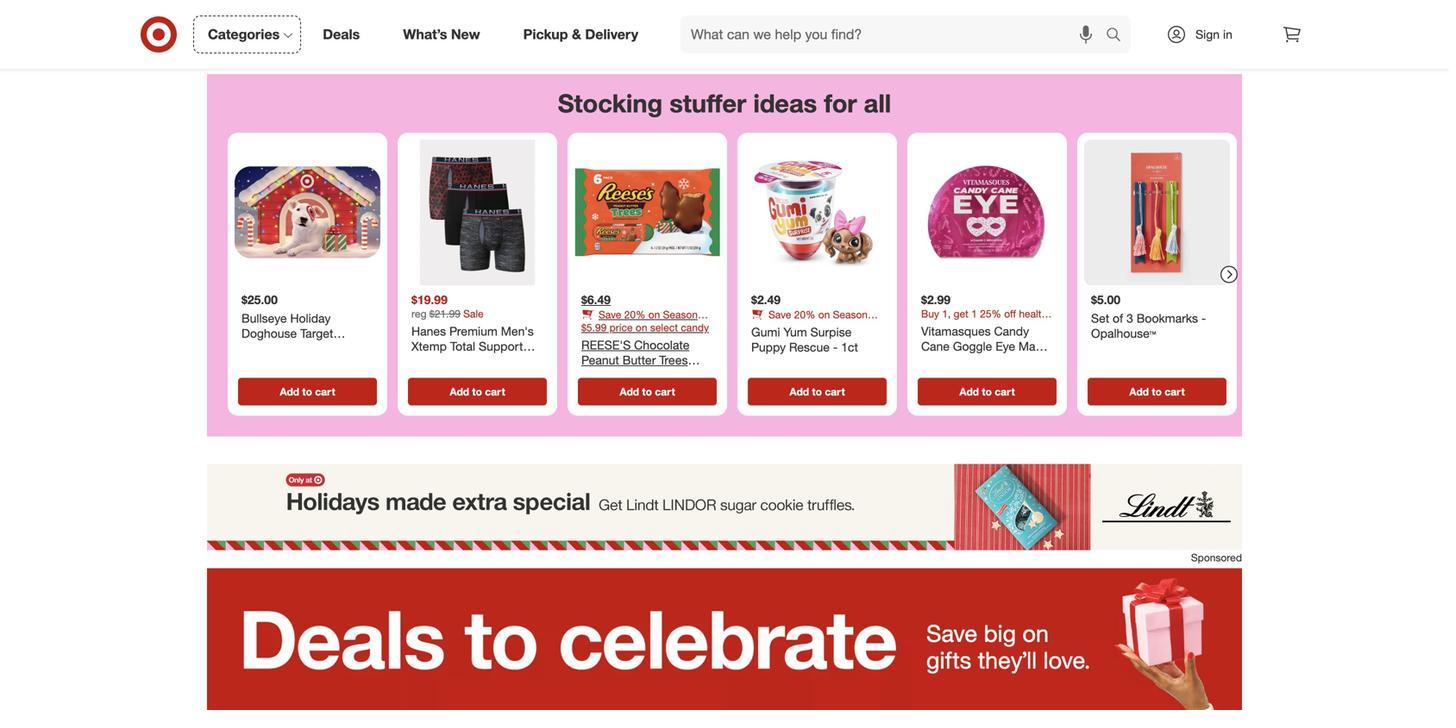 Task type: locate. For each thing, give the bounding box(es) containing it.
1 horizontal spatial save 20% on seasonal candy & snacks
[[751, 308, 876, 334]]

to for $2.99
[[982, 386, 992, 399]]

delivery
[[585, 26, 638, 43]]

1 add to cart button from the left
[[238, 378, 377, 406]]

2 horizontal spatial save
[[927, 620, 978, 649]]

cart
[[315, 386, 335, 399], [485, 386, 505, 399], [655, 386, 675, 399], [825, 386, 845, 399], [995, 386, 1015, 399], [1165, 386, 1185, 399]]

to for $2.49
[[812, 386, 822, 399]]

20%
[[624, 308, 646, 321], [794, 308, 816, 321]]

5 add to cart button from the left
[[918, 378, 1057, 406]]

add down sale
[[450, 386, 469, 399]]

mask
[[1019, 339, 1048, 354]]

sponsored
[[1191, 552, 1242, 565]]

add to cart
[[280, 386, 335, 399], [450, 386, 505, 399], [620, 386, 675, 399], [790, 386, 845, 399], [960, 386, 1015, 399], [1130, 386, 1185, 399]]

carousel region
[[207, 74, 1242, 451]]

2 to from the left
[[472, 386, 482, 399]]

5 add to cart from the left
[[960, 386, 1015, 399]]

snacks right "$5.99"
[[622, 321, 654, 334]]

5 cart from the left
[[995, 386, 1015, 399]]

0.34
[[929, 354, 953, 369]]

seasonal
[[663, 308, 706, 321], [833, 308, 876, 321]]

for
[[824, 88, 857, 118]]

pickup
[[523, 26, 568, 43]]

2 horizontal spatial -
[[1202, 311, 1206, 326]]

vitamasques
[[921, 324, 991, 339]]

$19.99 reg $21.99 sale
[[412, 293, 484, 321]]

3 cart from the left
[[655, 386, 675, 399]]

20% up yum on the right
[[794, 308, 816, 321]]

price
[[610, 321, 633, 334]]

5 to from the left
[[982, 386, 992, 399]]

add to cart button down opalhouse™ on the right top of page
[[1088, 378, 1227, 406]]

to down $25
[[302, 386, 312, 399]]

on
[[649, 308, 660, 321], [819, 308, 830, 321], [636, 321, 648, 334], [1023, 620, 1049, 649]]

add to cart down sale
[[450, 386, 505, 399]]

stocking stuffer ideas for all
[[558, 88, 891, 118]]

6 add to cart from the left
[[1130, 386, 1185, 399]]

3
[[1127, 311, 1134, 326]]

to down opalhouse™ on the right top of page
[[1152, 386, 1162, 399]]

what's
[[403, 26, 447, 43]]

1 20% from the left
[[624, 308, 646, 321]]

reg
[[412, 308, 427, 321]]

0 horizontal spatial snacks
[[622, 321, 654, 334]]

& right "$5.99"
[[613, 321, 619, 334]]

save left big
[[927, 620, 978, 649]]

snacks up rescue at the right top of the page
[[792, 321, 824, 334]]

all
[[864, 88, 891, 118]]

0 horizontal spatial save 20% on seasonal candy & snacks
[[582, 308, 706, 334]]

stuffer
[[670, 88, 747, 118]]

1 add from the left
[[280, 386, 299, 399]]

to for $6.49
[[642, 386, 652, 399]]

add to cart down opalhouse™ on the right top of page
[[1130, 386, 1185, 399]]

save big on gifts they'll love.
[[927, 620, 1091, 675]]

add for $19.99
[[450, 386, 469, 399]]

$6.49
[[582, 293, 611, 308]]

add to cart down $5.99 price on select candy
[[620, 386, 675, 399]]

to down sale
[[472, 386, 482, 399]]

candy
[[582, 321, 610, 334], [681, 321, 709, 334], [751, 321, 780, 334]]

to down rescue at the right top of the page
[[812, 386, 822, 399]]

oz
[[966, 354, 979, 369]]

What can we help you find? suggestions appear below search field
[[681, 16, 1110, 53]]

add to cart button down oz
[[918, 378, 1057, 406]]

add down $25
[[280, 386, 299, 399]]

save 20% on seasonal candy & snacks down '$6.49'
[[582, 308, 706, 334]]

$5.99
[[582, 321, 607, 334]]

save
[[599, 308, 621, 321], [769, 308, 791, 321], [927, 620, 978, 649]]

$25
[[291, 341, 310, 356]]

4 to from the left
[[812, 386, 822, 399]]

candy down '$6.49'
[[582, 321, 610, 334]]

0 horizontal spatial -
[[833, 340, 838, 355]]

0 horizontal spatial save
[[599, 308, 621, 321]]

cart for $2.49
[[825, 386, 845, 399]]

gumi yum surpise puppy rescue - 1ct
[[751, 325, 858, 355]]

fl
[[956, 354, 963, 369]]

they'll
[[978, 647, 1037, 675]]

set
[[1091, 311, 1110, 326]]

save 20% on seasonal candy & snacks
[[582, 308, 706, 334], [751, 308, 876, 334]]

0 horizontal spatial candy
[[582, 321, 610, 334]]

surpise
[[811, 325, 852, 340]]

2 add from the left
[[450, 386, 469, 399]]

add to cart down oz
[[960, 386, 1015, 399]]

1ct
[[841, 340, 858, 355]]

to down $5.99 price on select candy
[[642, 386, 652, 399]]

1 horizontal spatial snacks
[[792, 321, 824, 334]]

add to cart button
[[238, 378, 377, 406], [408, 378, 547, 406], [578, 378, 717, 406], [748, 378, 887, 406], [918, 378, 1057, 406], [1088, 378, 1227, 406]]

$5.00 set of 3 bookmarks - opalhouse™
[[1091, 293, 1206, 341]]

- inside gumi yum surpise puppy rescue - 1ct
[[833, 340, 838, 355]]

add to cart button down $25
[[238, 378, 377, 406]]

to down vitamasques candy cane goggle eye mask - 0.34 fl oz
[[982, 386, 992, 399]]

categories
[[208, 26, 280, 43]]

$2.99
[[921, 293, 951, 308]]

add to cart button down $5.99 price on select candy
[[578, 378, 717, 406]]

sign in
[[1196, 27, 1233, 42]]

seasonal right the price
[[663, 308, 706, 321]]

add to cart button down rescue at the right top of the page
[[748, 378, 887, 406]]

6 add to cart button from the left
[[1088, 378, 1227, 406]]

$2.49
[[751, 293, 781, 308]]

save 20% on seasonal candy & snacks up rescue at the right top of the page
[[751, 308, 876, 334]]

4 cart from the left
[[825, 386, 845, 399]]

1 horizontal spatial 20%
[[794, 308, 816, 321]]

add to cart for $6.49
[[620, 386, 675, 399]]

save down '$6.49'
[[599, 308, 621, 321]]

1 snacks from the left
[[622, 321, 654, 334]]

$25.00 bullseye holiday doghouse target giftcard $25
[[242, 293, 333, 356]]

what's new
[[403, 26, 480, 43]]

set of 3 bookmarks - opalhouse™ image
[[1085, 140, 1230, 286]]

1 cart from the left
[[315, 386, 335, 399]]

to
[[302, 386, 312, 399], [472, 386, 482, 399], [642, 386, 652, 399], [812, 386, 822, 399], [982, 386, 992, 399], [1152, 386, 1162, 399]]

add to cart button for $2.49
[[748, 378, 887, 406]]

of
[[1113, 311, 1123, 326]]

1 horizontal spatial -
[[921, 354, 926, 369]]

save down $2.49
[[769, 308, 791, 321]]

add down rescue at the right top of the page
[[790, 386, 809, 399]]

3 add to cart button from the left
[[578, 378, 717, 406]]

eye
[[996, 339, 1015, 354]]

2 horizontal spatial candy
[[751, 321, 780, 334]]

bullseye holiday doghouse target giftcard $25 image
[[235, 140, 380, 286]]

20% left select on the left top of the page
[[624, 308, 646, 321]]

categories link
[[193, 16, 301, 53]]

deals link
[[308, 16, 382, 53]]

seasonal up the surpise
[[833, 308, 876, 321]]

2 add to cart button from the left
[[408, 378, 547, 406]]

gifts
[[927, 647, 972, 675]]

4 add to cart from the left
[[790, 386, 845, 399]]

& right "gumi"
[[783, 321, 789, 334]]

5 add from the left
[[960, 386, 979, 399]]

2 add to cart from the left
[[450, 386, 505, 399]]

- for bookmarks
[[1202, 311, 1206, 326]]

add down the price
[[620, 386, 639, 399]]

& right pickup
[[572, 26, 581, 43]]

snacks
[[622, 321, 654, 334], [792, 321, 824, 334]]

1 to from the left
[[302, 386, 312, 399]]

add
[[280, 386, 299, 399], [450, 386, 469, 399], [620, 386, 639, 399], [790, 386, 809, 399], [960, 386, 979, 399], [1130, 386, 1149, 399]]

4 add to cart button from the left
[[748, 378, 887, 406]]

2 snacks from the left
[[792, 321, 824, 334]]

$19.99
[[412, 293, 448, 308]]

add for $2.49
[[790, 386, 809, 399]]

4 add from the left
[[790, 386, 809, 399]]

1 horizontal spatial candy
[[681, 321, 709, 334]]

add to cart down $25
[[280, 386, 335, 399]]

3 add from the left
[[620, 386, 639, 399]]

- inside $5.00 set of 3 bookmarks - opalhouse™
[[1202, 311, 1206, 326]]

add to cart down rescue at the right top of the page
[[790, 386, 845, 399]]

0 horizontal spatial 20%
[[624, 308, 646, 321]]

1 horizontal spatial seasonal
[[833, 308, 876, 321]]

candy up puppy
[[751, 321, 780, 334]]

-
[[1202, 311, 1206, 326], [833, 340, 838, 355], [921, 354, 926, 369]]

gumi
[[751, 325, 780, 340]]

1 save 20% on seasonal candy & snacks from the left
[[582, 308, 706, 334]]

search button
[[1098, 16, 1140, 57]]

puppy
[[751, 340, 786, 355]]

3 add to cart from the left
[[620, 386, 675, 399]]

add down opalhouse™ on the right top of page
[[1130, 386, 1149, 399]]

add to cart button down sale
[[408, 378, 547, 406]]

- right bookmarks
[[1202, 311, 1206, 326]]

&
[[572, 26, 581, 43], [613, 321, 619, 334], [783, 321, 789, 334]]

2 cart from the left
[[485, 386, 505, 399]]

candy right select on the left top of the page
[[681, 321, 709, 334]]

add down oz
[[960, 386, 979, 399]]

add for $6.49
[[620, 386, 639, 399]]

- left 1ct
[[833, 340, 838, 355]]

big
[[984, 620, 1016, 649]]

- inside vitamasques candy cane goggle eye mask - 0.34 fl oz
[[921, 354, 926, 369]]

- left 0.34
[[921, 354, 926, 369]]

3 to from the left
[[642, 386, 652, 399]]

0 horizontal spatial seasonal
[[663, 308, 706, 321]]



Task type: vqa. For each thing, say whether or not it's contained in the screenshot.
THE 0.34
yes



Task type: describe. For each thing, give the bounding box(es) containing it.
$5.99 price on select candy
[[582, 321, 709, 334]]

target
[[300, 326, 333, 341]]

candy
[[994, 324, 1029, 339]]

vitamasques candy cane goggle eye mask - 0.34 fl oz image
[[915, 140, 1060, 286]]

search
[[1098, 28, 1140, 44]]

1 candy from the left
[[582, 321, 610, 334]]

2 save 20% on seasonal candy & snacks from the left
[[751, 308, 876, 334]]

2 candy from the left
[[681, 321, 709, 334]]

hanes premium men's xtemp total support pouch anti chafing 3pk boxer briefs - red/gray m image
[[405, 140, 550, 286]]

yum
[[784, 325, 807, 340]]

add to cart for $19.99
[[450, 386, 505, 399]]

6 cart from the left
[[1165, 386, 1185, 399]]

sign
[[1196, 27, 1220, 42]]

add for $2.99
[[960, 386, 979, 399]]

cart for $19.99
[[485, 386, 505, 399]]

goggle
[[953, 339, 992, 354]]

giftcard
[[242, 341, 287, 356]]

deals
[[323, 26, 360, 43]]

gumi yum surpise puppy rescue - 1ct image
[[745, 140, 890, 286]]

select
[[650, 321, 678, 334]]

what's new link
[[388, 16, 502, 53]]

love.
[[1044, 647, 1091, 675]]

2 seasonal from the left
[[833, 308, 876, 321]]

ideas
[[754, 88, 817, 118]]

add to cart for $2.99
[[960, 386, 1015, 399]]

0 horizontal spatial &
[[572, 26, 581, 43]]

bullseye
[[242, 311, 287, 326]]

- for rescue
[[833, 340, 838, 355]]

add to cart button for $6.49
[[578, 378, 717, 406]]

1 horizontal spatial &
[[613, 321, 619, 334]]

$25.00
[[242, 293, 278, 308]]

cart for $6.49
[[655, 386, 675, 399]]

add to cart button for $2.99
[[918, 378, 1057, 406]]

sale
[[463, 308, 484, 321]]

vitamasques candy cane goggle eye mask - 0.34 fl oz
[[921, 324, 1048, 369]]

in
[[1223, 27, 1233, 42]]

rescue
[[789, 340, 830, 355]]

doghouse
[[242, 326, 297, 341]]

$5.00
[[1091, 293, 1121, 308]]

1 seasonal from the left
[[663, 308, 706, 321]]

opalhouse™
[[1091, 326, 1156, 341]]

add to cart for $2.49
[[790, 386, 845, 399]]

bookmarks
[[1137, 311, 1198, 326]]

6 add from the left
[[1130, 386, 1149, 399]]

pickup & delivery
[[523, 26, 638, 43]]

3 candy from the left
[[751, 321, 780, 334]]

to for $19.99
[[472, 386, 482, 399]]

add to cart button for $19.99
[[408, 378, 547, 406]]

reese's chocolate peanut butter trees holiday candy - 6ct/1.2oz image
[[575, 140, 720, 286]]

cart for $2.99
[[995, 386, 1015, 399]]

holiday
[[290, 311, 331, 326]]

pickup & delivery link
[[509, 16, 660, 53]]

2 20% from the left
[[794, 308, 816, 321]]

1 horizontal spatial save
[[769, 308, 791, 321]]

2 horizontal spatial &
[[783, 321, 789, 334]]

advertisement region
[[207, 465, 1242, 551]]

cane
[[921, 339, 950, 354]]

$21.99
[[430, 308, 461, 321]]

6 to from the left
[[1152, 386, 1162, 399]]

on inside save big on gifts they'll love.
[[1023, 620, 1049, 649]]

sign in link
[[1152, 16, 1260, 53]]

stocking
[[558, 88, 663, 118]]

save inside save big on gifts they'll love.
[[927, 620, 978, 649]]

new
[[451, 26, 480, 43]]

1 add to cart from the left
[[280, 386, 335, 399]]



